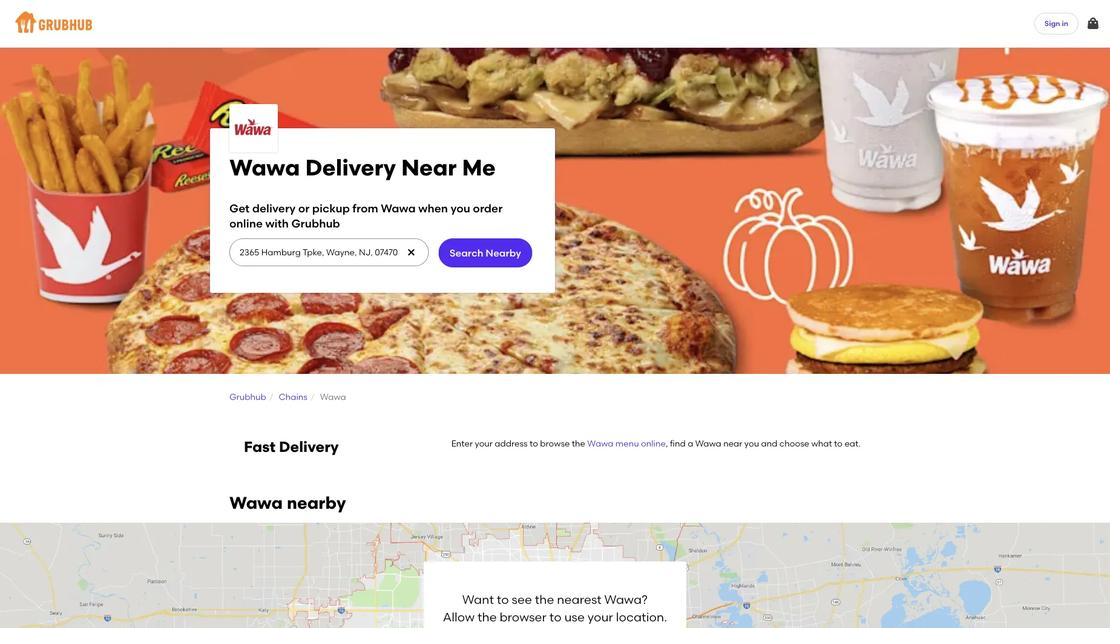 Task type: locate. For each thing, give the bounding box(es) containing it.
near
[[401, 154, 457, 181]]

the right "see"
[[535, 592, 554, 607]]

delivery for wawa
[[305, 154, 396, 181]]

Search Address search field
[[229, 239, 428, 266]]

search nearby
[[450, 247, 521, 259]]

1 horizontal spatial you
[[744, 438, 759, 448]]

address
[[495, 438, 528, 448]]

0 horizontal spatial grubhub
[[229, 392, 266, 402]]

delivery right fast
[[279, 438, 339, 455]]

1 vertical spatial the
[[535, 592, 554, 607]]

near
[[723, 438, 742, 448]]

enter your address to browse the wawa menu online , find a wawa near you and choose what to eat.
[[451, 438, 861, 448]]

delivery up from
[[305, 154, 396, 181]]

sign in
[[1045, 19, 1068, 28]]

0 vertical spatial online
[[229, 217, 263, 230]]

1 vertical spatial online
[[641, 438, 666, 448]]

grubhub left chains
[[229, 392, 266, 402]]

wawa
[[229, 154, 300, 181], [381, 202, 416, 215], [320, 392, 346, 402], [587, 438, 613, 448], [695, 438, 721, 448], [229, 493, 283, 513]]

choose
[[779, 438, 809, 448]]

your right the use
[[588, 610, 613, 624]]

0 horizontal spatial you
[[451, 202, 470, 215]]

and
[[761, 438, 777, 448]]

grubhub down or
[[291, 217, 340, 230]]

0 horizontal spatial online
[[229, 217, 263, 230]]

wawa down 'wawa logo'
[[229, 154, 300, 181]]

wawa nearby
[[229, 493, 346, 513]]

from
[[352, 202, 378, 215]]

enter
[[451, 438, 473, 448]]

the right browse
[[572, 438, 585, 448]]

you right "when"
[[451, 202, 470, 215]]

you
[[451, 202, 470, 215], [744, 438, 759, 448]]

wawa right from
[[381, 202, 416, 215]]

me
[[462, 154, 496, 181]]

the down want
[[477, 610, 497, 624]]

svg image
[[406, 248, 416, 257]]

0 vertical spatial grubhub
[[291, 217, 340, 230]]

grubhub
[[291, 217, 340, 230], [229, 392, 266, 402]]

2 horizontal spatial the
[[572, 438, 585, 448]]

your right enter
[[475, 438, 493, 448]]

0 vertical spatial delivery
[[305, 154, 396, 181]]

wawa delivery near me
[[229, 154, 496, 181]]

1 vertical spatial your
[[588, 610, 613, 624]]

1 horizontal spatial grubhub
[[291, 217, 340, 230]]

,
[[666, 438, 668, 448]]

with
[[265, 217, 289, 230]]

your
[[475, 438, 493, 448], [588, 610, 613, 624]]

you left and
[[744, 438, 759, 448]]

1 vertical spatial grubhub
[[229, 392, 266, 402]]

2 vertical spatial the
[[477, 610, 497, 624]]

wawa right chains
[[320, 392, 346, 402]]

1 vertical spatial delivery
[[279, 438, 339, 455]]

delivery
[[305, 154, 396, 181], [279, 438, 339, 455]]

online left find at the right bottom of the page
[[641, 438, 666, 448]]

delivery for fast
[[279, 438, 339, 455]]

wawa logo image
[[234, 109, 273, 148]]

sign in button
[[1034, 13, 1079, 34]]

to left "see"
[[497, 592, 509, 607]]

0 horizontal spatial the
[[477, 610, 497, 624]]

1 horizontal spatial your
[[588, 610, 613, 624]]

eat.
[[845, 438, 861, 448]]

get
[[229, 202, 250, 215]]

the
[[572, 438, 585, 448], [535, 592, 554, 607], [477, 610, 497, 624]]

online
[[229, 217, 263, 230], [641, 438, 666, 448]]

0 vertical spatial your
[[475, 438, 493, 448]]

delivery
[[252, 202, 295, 215]]

search
[[450, 247, 483, 259]]

nearby
[[486, 247, 521, 259]]

svg image
[[1086, 16, 1100, 31]]

online down get
[[229, 217, 263, 230]]

to
[[530, 438, 538, 448], [834, 438, 843, 448], [497, 592, 509, 607], [549, 610, 561, 624]]

0 vertical spatial you
[[451, 202, 470, 215]]

0 vertical spatial the
[[572, 438, 585, 448]]

to left eat.
[[834, 438, 843, 448]]

wawa menu online link
[[587, 438, 666, 448]]

to left browse
[[530, 438, 538, 448]]



Task type: describe. For each thing, give the bounding box(es) containing it.
wawa?
[[604, 592, 648, 607]]

wawa left menu
[[587, 438, 613, 448]]

chains link
[[279, 392, 307, 402]]

to left the use
[[549, 610, 561, 624]]

allow
[[443, 610, 475, 624]]

fast
[[244, 438, 275, 455]]

menu
[[615, 438, 639, 448]]

wawa down fast
[[229, 493, 283, 513]]

grubhub link
[[229, 392, 266, 402]]

online inside get delivery or pickup from wawa when you order online with grubhub
[[229, 217, 263, 230]]

find
[[670, 438, 686, 448]]

1 horizontal spatial online
[[641, 438, 666, 448]]

main navigation navigation
[[0, 0, 1110, 47]]

browser
[[500, 610, 547, 624]]

wawa inside get delivery or pickup from wawa when you order online with grubhub
[[381, 202, 416, 215]]

your inside 'want to see the nearest wawa? allow the browser to use your location.'
[[588, 610, 613, 624]]

order
[[473, 202, 503, 215]]

want to see the nearest wawa? allow the browser to use your location.
[[443, 592, 667, 624]]

0 horizontal spatial your
[[475, 438, 493, 448]]

use
[[564, 610, 585, 624]]

what
[[811, 438, 832, 448]]

want
[[462, 592, 494, 607]]

location.
[[616, 610, 667, 624]]

search nearby button
[[438, 239, 532, 268]]

pickup
[[312, 202, 350, 215]]

see
[[512, 592, 532, 607]]

1 horizontal spatial the
[[535, 592, 554, 607]]

fast delivery
[[244, 438, 339, 455]]

browse
[[540, 438, 570, 448]]

a
[[688, 438, 693, 448]]

chains
[[279, 392, 307, 402]]

nearest
[[557, 592, 601, 607]]

nearby
[[287, 493, 346, 513]]

get delivery or pickup from wawa when you order online with grubhub
[[229, 202, 503, 230]]

sign
[[1045, 19, 1060, 28]]

you inside get delivery or pickup from wawa when you order online with grubhub
[[451, 202, 470, 215]]

grubhub inside get delivery or pickup from wawa when you order online with grubhub
[[291, 217, 340, 230]]

wawa right "a"
[[695, 438, 721, 448]]

1 vertical spatial you
[[744, 438, 759, 448]]

or
[[298, 202, 309, 215]]

when
[[418, 202, 448, 215]]

in
[[1062, 19, 1068, 28]]



Task type: vqa. For each thing, say whether or not it's contained in the screenshot.
174
no



